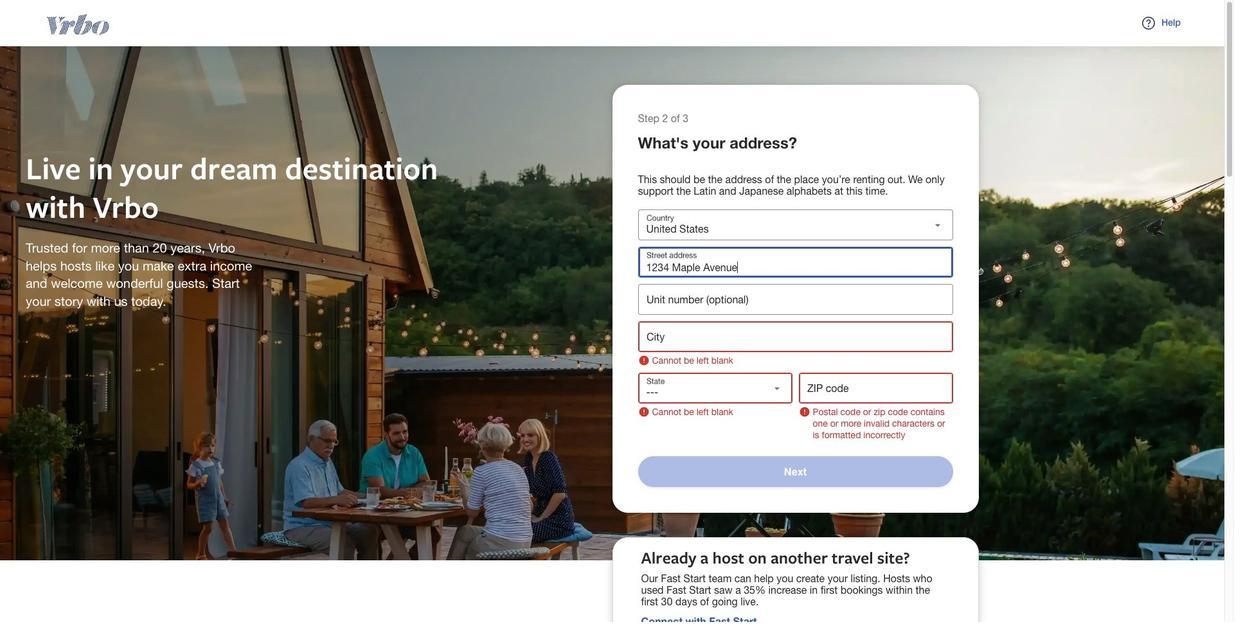 Task type: locate. For each thing, give the bounding box(es) containing it.
0 horizontal spatial name error image
[[638, 406, 650, 418]]

1 horizontal spatial name error image
[[799, 406, 810, 418]]

  text field
[[638, 247, 953, 278], [638, 284, 953, 315], [799, 373, 953, 404]]

1 vertical spatial   text field
[[638, 284, 953, 315]]

0 vertical spatial   text field
[[638, 247, 953, 278]]

2 name error image from the left
[[799, 406, 810, 418]]

name error image
[[638, 355, 650, 366]]

name error image
[[638, 406, 650, 418], [799, 406, 810, 418]]



Task type: vqa. For each thing, say whether or not it's contained in the screenshot.
Location to the top
no



Task type: describe. For each thing, give the bounding box(es) containing it.
  text field
[[638, 321, 953, 352]]

1 name error image from the left
[[638, 406, 650, 418]]

vrbo logo image
[[21, 14, 135, 35]]

2 vertical spatial   text field
[[799, 373, 953, 404]]



